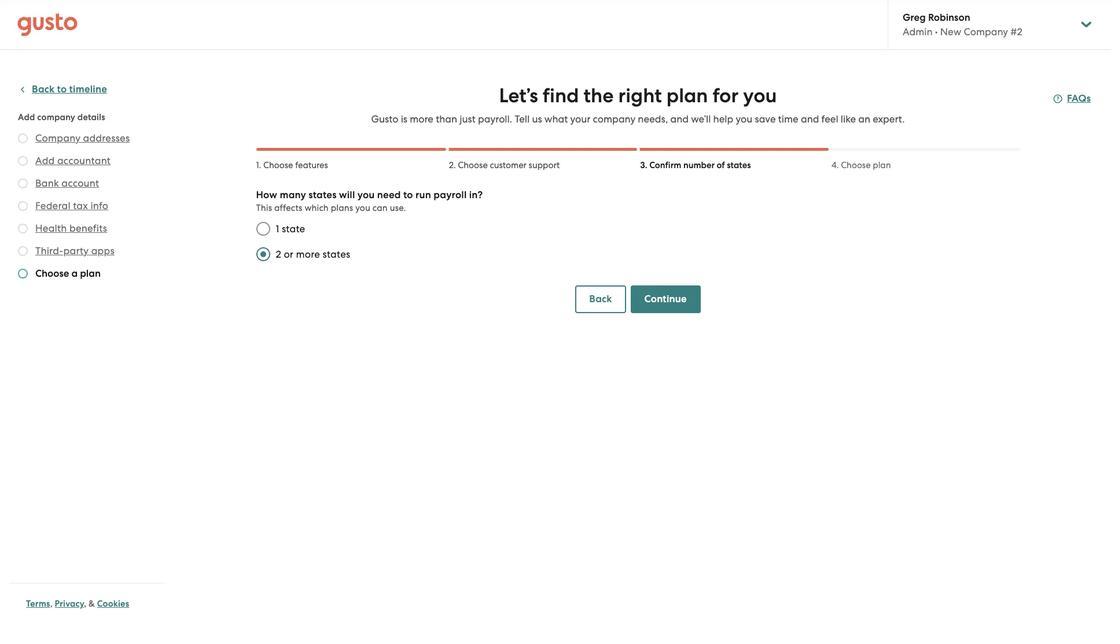 Task type: describe. For each thing, give the bounding box(es) containing it.
run
[[415, 189, 431, 201]]

you right help
[[736, 113, 752, 125]]

plans
[[331, 203, 353, 214]]

states for of
[[727, 160, 751, 171]]

third-party apps
[[35, 245, 114, 257]]

new
[[940, 26, 961, 38]]

0 horizontal spatial company
[[37, 112, 75, 123]]

company inside greg robinson admin • new company #2
[[964, 26, 1008, 38]]

1 state radio
[[250, 216, 276, 242]]

than
[[436, 113, 457, 125]]

1 state
[[276, 223, 305, 235]]

addresses
[[83, 133, 130, 144]]

back for back
[[589, 293, 612, 306]]

third-
[[35, 245, 63, 257]]

choose features
[[263, 160, 328, 171]]

to inside back to timeline button
[[57, 83, 67, 95]]

robinson
[[928, 12, 970, 24]]

feel
[[822, 113, 838, 125]]

health benefits
[[35, 223, 107, 234]]

details
[[77, 112, 105, 123]]

how many states will you need to run payroll in? this affects which plans you can use.
[[256, 189, 483, 214]]

let's find the right plan for you gusto is more than just payroll. tell us what your company needs, and we'll help you save time and feel like an expert.
[[371, 84, 905, 125]]

to inside how many states will you need to run payroll in? this affects which plans you can use.
[[403, 189, 413, 201]]

needs,
[[638, 113, 668, 125]]

more inside let's find the right plan for you gusto is more than just payroll. tell us what your company needs, and we'll help you save time and feel like an expert.
[[410, 113, 433, 125]]

cookies button
[[97, 598, 129, 612]]

choose customer support
[[458, 160, 560, 171]]

is
[[401, 113, 407, 125]]

back to timeline
[[32, 83, 107, 95]]

let's
[[499, 84, 538, 108]]

info
[[91, 200, 108, 212]]

#2
[[1011, 26, 1022, 38]]

choose for choose customer support
[[458, 160, 488, 171]]

state
[[282, 223, 305, 235]]

continue
[[644, 293, 687, 306]]

this
[[256, 203, 272, 214]]

choose plan
[[841, 160, 891, 171]]

confirm
[[649, 160, 681, 171]]

2 horizontal spatial plan
[[873, 160, 891, 171]]

faqs
[[1067, 93, 1091, 105]]

accountant
[[57, 155, 111, 167]]

greg robinson admin • new company #2
[[903, 12, 1022, 38]]

account
[[62, 178, 99, 189]]

2 , from the left
[[84, 600, 86, 610]]

&
[[89, 600, 95, 610]]

plan inside let's find the right plan for you gusto is more than just payroll. tell us what your company needs, and we'll help you save time and feel like an expert.
[[666, 84, 708, 108]]

back button
[[575, 286, 626, 314]]

save
[[755, 113, 776, 125]]

2 or more states
[[276, 249, 350, 260]]

tell
[[515, 113, 530, 125]]

admin
[[903, 26, 933, 38]]

support
[[529, 160, 560, 171]]

federal tax info button
[[35, 199, 108, 213]]

2 or more states radio
[[250, 242, 276, 267]]

2 and from the left
[[801, 113, 819, 125]]

bank account
[[35, 178, 99, 189]]

states for more
[[323, 249, 350, 260]]

federal tax info
[[35, 200, 108, 212]]

a
[[71, 268, 78, 280]]

choose for choose a plan
[[35, 268, 69, 280]]

us
[[532, 113, 542, 125]]

health benefits button
[[35, 222, 107, 236]]

choose a plan list
[[18, 131, 160, 284]]

payroll
[[434, 189, 467, 201]]

back to timeline button
[[18, 83, 107, 97]]

tax
[[73, 200, 88, 212]]

or
[[284, 249, 294, 260]]

check image for company
[[18, 134, 28, 144]]

privacy
[[55, 600, 84, 610]]

affects
[[274, 203, 302, 214]]

of
[[717, 160, 725, 171]]

1
[[276, 223, 279, 235]]

which
[[305, 203, 329, 214]]

benefits
[[69, 223, 107, 234]]

you right will
[[358, 189, 375, 201]]

we'll
[[691, 113, 711, 125]]

cookies
[[97, 600, 129, 610]]

company inside button
[[35, 133, 81, 144]]



Task type: vqa. For each thing, say whether or not it's contained in the screenshot.
multiple to the left
no



Task type: locate. For each thing, give the bounding box(es) containing it.
your
[[570, 113, 590, 125]]

and left the we'll
[[670, 113, 689, 125]]

plan up the we'll
[[666, 84, 708, 108]]

need
[[377, 189, 401, 201]]

company inside let's find the right plan for you gusto is more than just payroll. tell us what your company needs, and we'll help you save time and feel like an expert.
[[593, 113, 635, 125]]

to
[[57, 83, 67, 95], [403, 189, 413, 201]]

find
[[543, 84, 579, 108]]

and
[[670, 113, 689, 125], [801, 113, 819, 125]]

to left timeline
[[57, 83, 67, 95]]

choose
[[263, 160, 293, 171], [458, 160, 488, 171], [841, 160, 871, 171], [35, 268, 69, 280]]

0 vertical spatial more
[[410, 113, 433, 125]]

customer
[[490, 160, 527, 171]]

add up bank
[[35, 155, 55, 167]]

choose for choose features
[[263, 160, 293, 171]]

check image for health
[[18, 224, 28, 234]]

back for back to timeline
[[32, 83, 55, 95]]

0 vertical spatial add
[[18, 112, 35, 123]]

bank
[[35, 178, 59, 189]]

0 vertical spatial to
[[57, 83, 67, 95]]

1 horizontal spatial company
[[593, 113, 635, 125]]

more right 'or'
[[296, 249, 320, 260]]

0 vertical spatial states
[[727, 160, 751, 171]]

number
[[683, 160, 715, 171]]

3 check image from the top
[[18, 179, 28, 189]]

continue button
[[631, 286, 701, 314]]

can
[[373, 203, 388, 214]]

add for add company details
[[18, 112, 35, 123]]

2 check image from the top
[[18, 156, 28, 166]]

add for add accountant
[[35, 155, 55, 167]]

will
[[339, 189, 355, 201]]

1 , from the left
[[50, 600, 53, 610]]

you
[[743, 84, 777, 108], [736, 113, 752, 125], [358, 189, 375, 201], [355, 203, 370, 214]]

, left privacy link
[[50, 600, 53, 610]]

1 horizontal spatial plan
[[666, 84, 708, 108]]

plan inside list
[[80, 268, 101, 280]]

plan
[[666, 84, 708, 108], [873, 160, 891, 171], [80, 268, 101, 280]]

1 and from the left
[[670, 113, 689, 125]]

1 vertical spatial company
[[35, 133, 81, 144]]

to left run
[[403, 189, 413, 201]]

check image left add accountant button
[[18, 156, 28, 166]]

check image for bank
[[18, 179, 28, 189]]

terms
[[26, 600, 50, 610]]

health
[[35, 223, 67, 234]]

1 vertical spatial back
[[589, 293, 612, 306]]

add company details
[[18, 112, 105, 123]]

more right is
[[410, 113, 433, 125]]

payroll.
[[478, 113, 512, 125]]

time
[[778, 113, 798, 125]]

company
[[964, 26, 1008, 38], [35, 133, 81, 144]]

help
[[713, 113, 733, 125]]

terms link
[[26, 600, 50, 610]]

privacy link
[[55, 600, 84, 610]]

you up save
[[743, 84, 777, 108]]

2 vertical spatial states
[[323, 249, 350, 260]]

apps
[[91, 245, 114, 257]]

add
[[18, 112, 35, 123], [35, 155, 55, 167]]

confirm number of states
[[649, 160, 751, 171]]

states down the plans
[[323, 249, 350, 260]]

0 horizontal spatial add
[[18, 112, 35, 123]]

1 vertical spatial add
[[35, 155, 55, 167]]

plan down expert. in the top of the page
[[873, 160, 891, 171]]

choose up how
[[263, 160, 293, 171]]

1 horizontal spatial and
[[801, 113, 819, 125]]

6 check image from the top
[[18, 269, 28, 279]]

0 horizontal spatial company
[[35, 133, 81, 144]]

use.
[[390, 203, 406, 214]]

0 horizontal spatial back
[[32, 83, 55, 95]]

right
[[618, 84, 662, 108]]

check image up check image
[[18, 224, 28, 234]]

expert.
[[873, 113, 905, 125]]

more
[[410, 113, 433, 125], [296, 249, 320, 260]]

0 vertical spatial company
[[964, 26, 1008, 38]]

check image down add company details at the top left
[[18, 134, 28, 144]]

check image
[[18, 134, 28, 144], [18, 156, 28, 166], [18, 179, 28, 189], [18, 201, 28, 211], [18, 224, 28, 234], [18, 269, 28, 279]]

1 horizontal spatial to
[[403, 189, 413, 201]]

choose left a
[[35, 268, 69, 280]]

in?
[[469, 189, 483, 201]]

company down back to timeline button on the left of the page
[[37, 112, 75, 123]]

0 horizontal spatial plan
[[80, 268, 101, 280]]

1 vertical spatial plan
[[873, 160, 891, 171]]

1 vertical spatial to
[[403, 189, 413, 201]]

timeline
[[69, 83, 107, 95]]

2
[[276, 249, 281, 260]]

1 check image from the top
[[18, 134, 28, 144]]

check image
[[18, 247, 28, 256]]

bank account button
[[35, 176, 99, 190]]

many
[[280, 189, 306, 201]]

check image down check image
[[18, 269, 28, 279]]

choose down the like
[[841, 160, 871, 171]]

add down back to timeline button on the left of the page
[[18, 112, 35, 123]]

home image
[[17, 13, 78, 36]]

choose up in?
[[458, 160, 488, 171]]

0 horizontal spatial to
[[57, 83, 67, 95]]

choose a plan
[[35, 268, 101, 280]]

1 horizontal spatial add
[[35, 155, 55, 167]]

company down the
[[593, 113, 635, 125]]

for
[[713, 84, 739, 108]]

you left can
[[355, 203, 370, 214]]

states up which
[[309, 189, 337, 201]]

check image left 'federal'
[[18, 201, 28, 211]]

5 check image from the top
[[18, 224, 28, 234]]

1 horizontal spatial company
[[964, 26, 1008, 38]]

like
[[841, 113, 856, 125]]

0 vertical spatial back
[[32, 83, 55, 95]]

1 horizontal spatial more
[[410, 113, 433, 125]]

features
[[295, 160, 328, 171]]

0 horizontal spatial ,
[[50, 600, 53, 610]]

,
[[50, 600, 53, 610], [84, 600, 86, 610]]

third-party apps button
[[35, 244, 114, 258]]

terms , privacy , & cookies
[[26, 600, 129, 610]]

1 vertical spatial states
[[309, 189, 337, 201]]

the
[[584, 84, 614, 108]]

check image for federal
[[18, 201, 28, 211]]

0 vertical spatial plan
[[666, 84, 708, 108]]

1 vertical spatial more
[[296, 249, 320, 260]]

4 check image from the top
[[18, 201, 28, 211]]

states
[[727, 160, 751, 171], [309, 189, 337, 201], [323, 249, 350, 260]]

check image left bank
[[18, 179, 28, 189]]

company
[[37, 112, 75, 123], [593, 113, 635, 125]]

, left &
[[84, 600, 86, 610]]

add inside button
[[35, 155, 55, 167]]

•
[[935, 26, 938, 38]]

add accountant
[[35, 155, 111, 167]]

check image for add
[[18, 156, 28, 166]]

2 vertical spatial plan
[[80, 268, 101, 280]]

states inside how many states will you need to run payroll in? this affects which plans you can use.
[[309, 189, 337, 201]]

states right of on the right top of the page
[[727, 160, 751, 171]]

choose for choose plan
[[841, 160, 871, 171]]

what
[[544, 113, 568, 125]]

party
[[63, 245, 89, 257]]

choose inside list
[[35, 268, 69, 280]]

federal
[[35, 200, 70, 212]]

company down add company details at the top left
[[35, 133, 81, 144]]

0 horizontal spatial more
[[296, 249, 320, 260]]

company addresses
[[35, 133, 130, 144]]

and left feel
[[801, 113, 819, 125]]

just
[[460, 113, 476, 125]]

company addresses button
[[35, 131, 130, 145]]

plan right a
[[80, 268, 101, 280]]

greg
[[903, 12, 926, 24]]

gusto
[[371, 113, 398, 125]]

1 horizontal spatial back
[[589, 293, 612, 306]]

1 horizontal spatial ,
[[84, 600, 86, 610]]

add accountant button
[[35, 154, 111, 168]]

0 horizontal spatial and
[[670, 113, 689, 125]]

company left #2
[[964, 26, 1008, 38]]

an
[[858, 113, 870, 125]]

how
[[256, 189, 277, 201]]

back
[[32, 83, 55, 95], [589, 293, 612, 306]]



